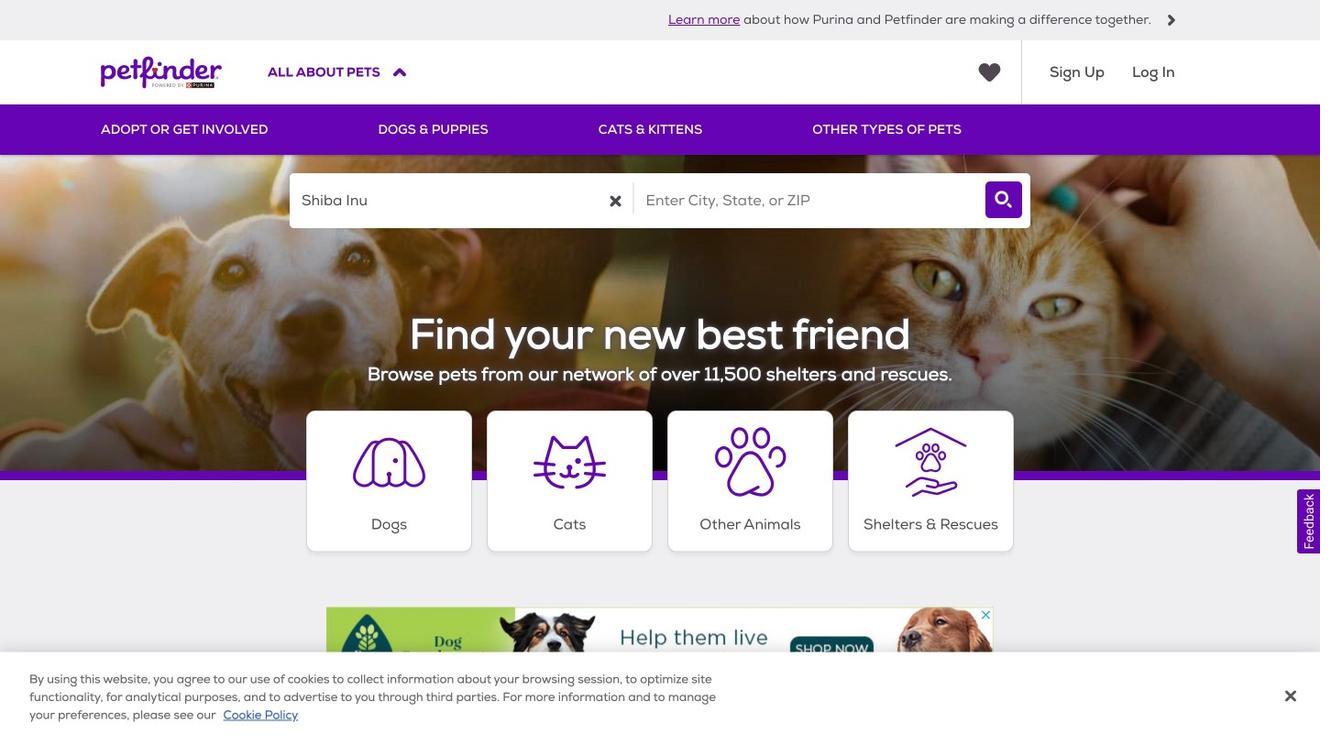 Task type: vqa. For each thing, say whether or not it's contained in the screenshot.
search terrier, kitten, etc. text box
yes



Task type: describe. For each thing, give the bounding box(es) containing it.
privacy alert dialog
[[0, 653, 1321, 746]]

Enter City, State, or ZIP text field
[[634, 173, 978, 228]]

primary element
[[101, 105, 1220, 155]]

9c2b2 image
[[1167, 15, 1178, 26]]

Search Terrier, Kitten, etc. text field
[[290, 173, 633, 228]]

advertisement element
[[327, 608, 994, 690]]



Task type: locate. For each thing, give the bounding box(es) containing it.
petfinder logo image
[[101, 40, 222, 105]]



